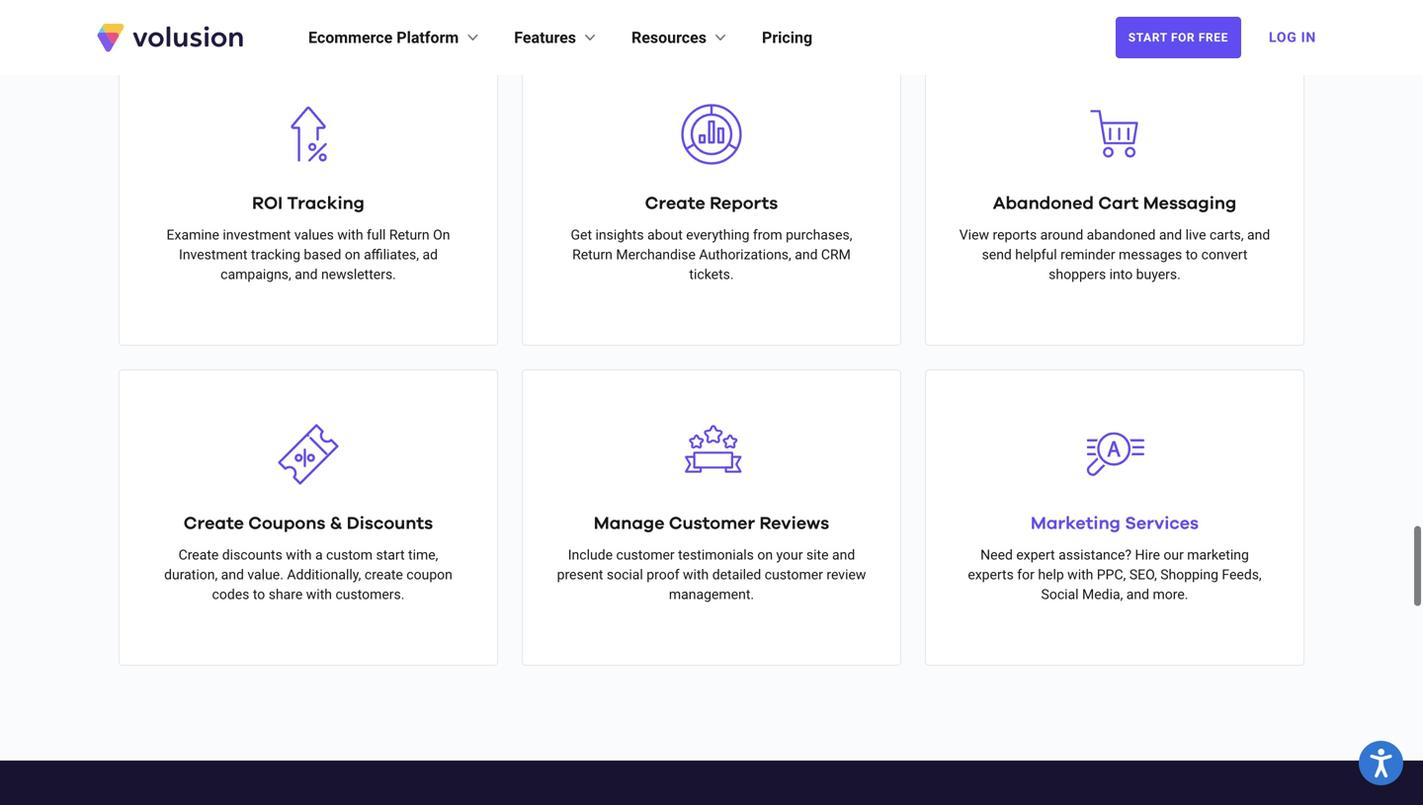 Task type: locate. For each thing, give the bounding box(es) containing it.
share
[[269, 587, 303, 603]]

to inside create discounts with a custom start time, duration, and value. additionally, create coupon codes to share with customers.
[[253, 587, 265, 603]]

coupon
[[406, 567, 453, 583]]

examine
[[167, 227, 219, 243]]

pricing link
[[762, 26, 812, 49]]

present
[[557, 567, 603, 583]]

for
[[1017, 567, 1035, 583]]

with left full
[[337, 227, 363, 243]]

in
[[1301, 29, 1316, 45]]

to down live
[[1186, 247, 1198, 263]]

to down value.
[[253, 587, 265, 603]]

with down the additionally,
[[306, 587, 332, 603]]

1 vertical spatial create
[[184, 515, 244, 533]]

0 horizontal spatial to
[[253, 587, 265, 603]]

pricing
[[762, 28, 812, 47]]

create discounts with a custom start time, duration, and value. additionally, create coupon codes to share with customers.
[[164, 547, 453, 603]]

and
[[1159, 227, 1182, 243], [1247, 227, 1270, 243], [795, 247, 818, 263], [295, 266, 318, 283], [832, 547, 855, 563], [221, 567, 244, 583], [1126, 587, 1149, 603]]

social
[[1041, 587, 1079, 603]]

0 vertical spatial return
[[389, 227, 430, 243]]

platform
[[397, 28, 459, 47]]

helpful
[[1015, 247, 1057, 263]]

1 horizontal spatial to
[[1186, 247, 1198, 263]]

newsletters.
[[321, 266, 396, 283]]

free
[[1199, 31, 1228, 44]]

marketing
[[1031, 515, 1121, 533]]

assistance?
[[1059, 547, 1132, 563]]

and inside include customer testimonials on your site and present social proof with detailed customer review management.
[[832, 547, 855, 563]]

return inside examine investment values with full return on investment tracking based on affiliates, ad campaigns, and newsletters.
[[389, 227, 430, 243]]

about
[[647, 227, 683, 243]]

on
[[433, 227, 450, 243]]

return
[[389, 227, 430, 243], [572, 247, 613, 263]]

0 vertical spatial to
[[1186, 247, 1198, 263]]

management.
[[669, 587, 754, 603]]

view
[[959, 227, 989, 243]]

and up review
[[832, 547, 855, 563]]

messaging
[[1143, 195, 1237, 213]]

discounts
[[222, 547, 282, 563]]

get insights about everything from purchases, return merchandise authorizations, and crm tickets.
[[571, 227, 852, 283]]

create up about
[[645, 195, 705, 213]]

1 horizontal spatial return
[[572, 247, 613, 263]]

and down seo,
[[1126, 587, 1149, 603]]

0 vertical spatial create
[[645, 195, 705, 213]]

ppc,
[[1097, 567, 1126, 583]]

feeds,
[[1222, 567, 1262, 583]]

create for reports
[[645, 195, 705, 213]]

to inside 'view reports around abandoned and live carts, and send helpful reminder messages to convert shoppers into buyers.'
[[1186, 247, 1198, 263]]

convert
[[1201, 247, 1248, 263]]

and inside need expert assistance? hire our marketing experts for help with ppc, seo, shopping feeds, social media, and more.
[[1126, 587, 1149, 603]]

tracking
[[287, 195, 365, 213]]

customers.
[[335, 587, 405, 603]]

return inside get insights about everything from purchases, return merchandise authorizations, and crm tickets.
[[572, 247, 613, 263]]

site
[[806, 547, 829, 563]]

and right carts,
[[1247, 227, 1270, 243]]

on left your
[[757, 547, 773, 563]]

on up newsletters.
[[345, 247, 360, 263]]

and down purchases,
[[795, 247, 818, 263]]

to
[[1186, 247, 1198, 263], [253, 587, 265, 603]]

with down assistance?
[[1067, 567, 1093, 583]]

return up 'affiliates,'
[[389, 227, 430, 243]]

detailed
[[712, 567, 761, 583]]

and left live
[[1159, 227, 1182, 243]]

start
[[1128, 31, 1167, 44]]

investment
[[223, 227, 291, 243]]

on inside include customer testimonials on your site and present social proof with detailed customer review management.
[[757, 547, 773, 563]]

ad
[[422, 247, 438, 263]]

return down get
[[572, 247, 613, 263]]

reminder
[[1061, 247, 1115, 263]]

cart
[[1098, 195, 1139, 213]]

roi
[[252, 195, 283, 213]]

with inside include customer testimonials on your site and present social proof with detailed customer review management.
[[683, 567, 709, 583]]

custom
[[326, 547, 373, 563]]

hire
[[1135, 547, 1160, 563]]

view reports around abandoned and live carts, and send helpful reminder messages to convert shoppers into buyers.
[[959, 227, 1270, 283]]

0 horizontal spatial return
[[389, 227, 430, 243]]

with left a
[[286, 547, 312, 563]]

need
[[981, 547, 1013, 563]]

help
[[1038, 567, 1064, 583]]

with up management. on the bottom
[[683, 567, 709, 583]]

create inside create discounts with a custom start time, duration, and value. additionally, create coupon codes to share with customers.
[[178, 547, 219, 563]]

marketing services link
[[1031, 515, 1199, 533]]

include customer testimonials on your site and present social proof with detailed customer review management.
[[557, 547, 866, 603]]

need expert assistance? hire our marketing experts for help with ppc, seo, shopping feeds, social media, and more.
[[968, 547, 1262, 603]]

0 horizontal spatial customer
[[616, 547, 675, 563]]

&
[[330, 515, 342, 533]]

around
[[1040, 227, 1083, 243]]

for
[[1171, 31, 1195, 44]]

1 vertical spatial return
[[572, 247, 613, 263]]

shoppers
[[1049, 266, 1106, 283]]

0 vertical spatial on
[[345, 247, 360, 263]]

on
[[345, 247, 360, 263], [757, 547, 773, 563]]

1 vertical spatial customer
[[765, 567, 823, 583]]

buyers.
[[1136, 266, 1181, 283]]

0 horizontal spatial on
[[345, 247, 360, 263]]

log in
[[1269, 29, 1316, 45]]

based
[[304, 247, 341, 263]]

create up discounts
[[184, 515, 244, 533]]

2 vertical spatial create
[[178, 547, 219, 563]]

and inside examine investment values with full return on investment tracking based on affiliates, ad campaigns, and newsletters.
[[295, 266, 318, 283]]

additionally,
[[287, 567, 361, 583]]

shopping
[[1160, 567, 1218, 583]]

merchandise
[[616, 247, 696, 263]]

and up codes
[[221, 567, 244, 583]]

1 vertical spatial on
[[757, 547, 773, 563]]

customer
[[616, 547, 675, 563], [765, 567, 823, 583]]

a
[[315, 547, 323, 563]]

1 vertical spatial to
[[253, 587, 265, 603]]

1 horizontal spatial customer
[[765, 567, 823, 583]]

our
[[1164, 547, 1184, 563]]

social
[[607, 567, 643, 583]]

customer up proof
[[616, 547, 675, 563]]

examine investment values with full return on investment tracking based on affiliates, ad campaigns, and newsletters.
[[167, 227, 450, 283]]

expert
[[1016, 547, 1055, 563]]

create coupons & discounts
[[184, 515, 433, 533]]

affiliates,
[[364, 247, 419, 263]]

abandoned
[[993, 195, 1094, 213]]

features button
[[514, 26, 600, 49]]

create up 'duration,'
[[178, 547, 219, 563]]

customer down your
[[765, 567, 823, 583]]

and down based
[[295, 266, 318, 283]]

with
[[337, 227, 363, 243], [286, 547, 312, 563], [683, 567, 709, 583], [1067, 567, 1093, 583], [306, 587, 332, 603]]

create for discounts
[[178, 547, 219, 563]]

full
[[367, 227, 386, 243]]

1 horizontal spatial on
[[757, 547, 773, 563]]



Task type: vqa. For each thing, say whether or not it's contained in the screenshot.
price on the bottom of the page
no



Task type: describe. For each thing, give the bounding box(es) containing it.
campaigns,
[[221, 266, 291, 283]]

on inside examine investment values with full return on investment tracking based on affiliates, ad campaigns, and newsletters.
[[345, 247, 360, 263]]

time,
[[408, 547, 438, 563]]

features
[[514, 28, 576, 47]]

tickets.
[[689, 266, 734, 283]]

create
[[365, 567, 403, 583]]

send
[[982, 247, 1012, 263]]

abandoned cart messaging
[[993, 195, 1237, 213]]

investment
[[179, 247, 248, 263]]

get
[[571, 227, 592, 243]]

ecommerce platform button
[[308, 26, 483, 49]]

log
[[1269, 29, 1297, 45]]

resources
[[632, 28, 707, 47]]

seo,
[[1129, 567, 1157, 583]]

discounts
[[347, 515, 433, 533]]

with inside need expert assistance? hire our marketing experts for help with ppc, seo, shopping feeds, social media, and more.
[[1067, 567, 1093, 583]]

purchases,
[[786, 227, 852, 243]]

into
[[1109, 266, 1133, 283]]

open accessibe: accessibility options, statement and help image
[[1370, 749, 1392, 778]]

tracking
[[251, 247, 300, 263]]

and inside get insights about everything from purchases, return merchandise authorizations, and crm tickets.
[[795, 247, 818, 263]]

marketing services
[[1031, 515, 1199, 533]]

resources button
[[632, 26, 730, 49]]

manage
[[594, 515, 665, 533]]

from
[[753, 227, 782, 243]]

values
[[294, 227, 334, 243]]

authorizations,
[[699, 247, 791, 263]]

and inside create discounts with a custom start time, duration, and value. additionally, create coupon codes to share with customers.
[[221, 567, 244, 583]]

carts,
[[1210, 227, 1244, 243]]

abandoned
[[1087, 227, 1156, 243]]

review
[[827, 567, 866, 583]]

value.
[[247, 567, 284, 583]]

start
[[376, 547, 405, 563]]

marketing
[[1187, 547, 1249, 563]]

experts
[[968, 567, 1014, 583]]

0 vertical spatial customer
[[616, 547, 675, 563]]

start for free
[[1128, 31, 1228, 44]]

with inside examine investment values with full return on investment tracking based on affiliates, ad campaigns, and newsletters.
[[337, 227, 363, 243]]

services
[[1125, 515, 1199, 533]]

live
[[1185, 227, 1206, 243]]

reports
[[993, 227, 1037, 243]]

more.
[[1153, 587, 1188, 603]]

reviews
[[759, 515, 829, 533]]

crm
[[821, 247, 851, 263]]

include
[[568, 547, 613, 563]]

messages
[[1119, 247, 1182, 263]]

insights
[[595, 227, 644, 243]]

log in link
[[1257, 16, 1328, 59]]

reports
[[710, 195, 778, 213]]

codes
[[212, 587, 249, 603]]

ecommerce
[[308, 28, 393, 47]]

duration,
[[164, 567, 218, 583]]

testimonials
[[678, 547, 754, 563]]

your
[[776, 547, 803, 563]]

proof
[[647, 567, 679, 583]]

media,
[[1082, 587, 1123, 603]]

create for coupons
[[184, 515, 244, 533]]

create reports
[[645, 195, 778, 213]]

start for free link
[[1116, 17, 1241, 58]]

everything
[[686, 227, 750, 243]]

ecommerce platform
[[308, 28, 459, 47]]

manage customer reviews
[[594, 515, 829, 533]]



